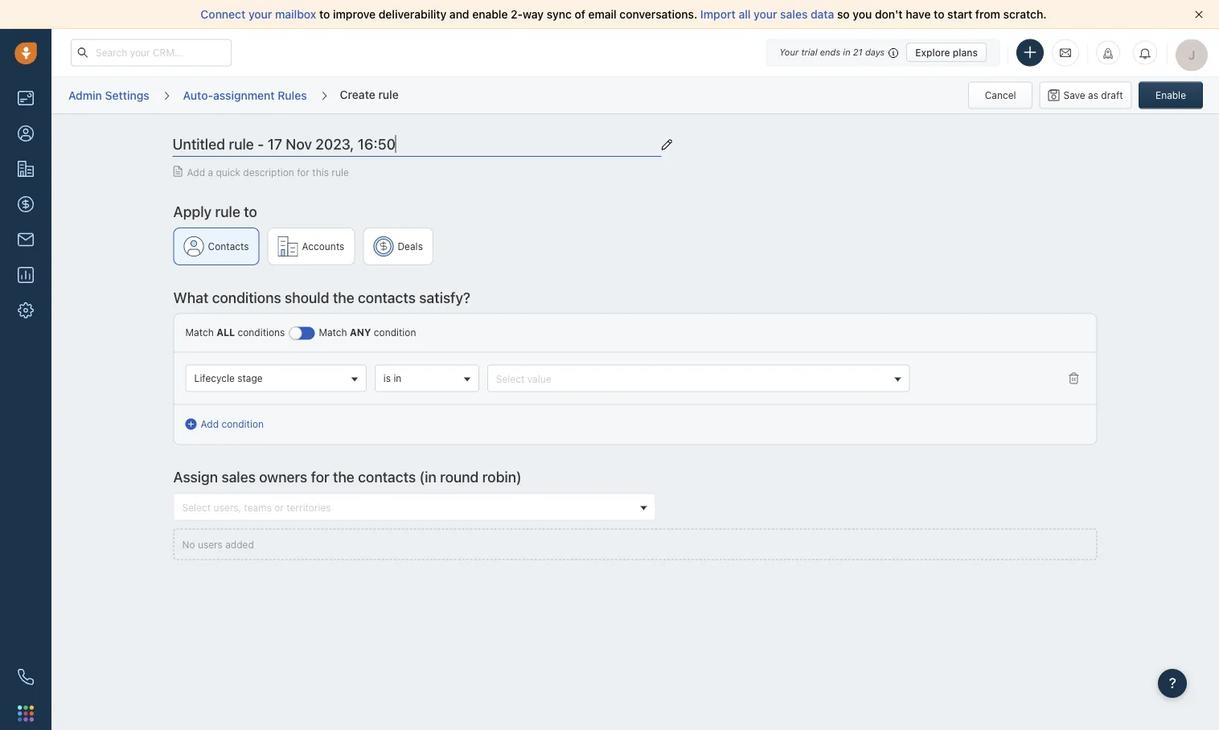Task type: locate. For each thing, give the bounding box(es) containing it.
lifecycle
[[194, 373, 235, 384]]

round
[[440, 469, 479, 486]]

rule right this at the left top of the page
[[332, 167, 349, 178]]

0 horizontal spatial sales
[[222, 469, 256, 486]]

conditions up match all conditions
[[212, 289, 281, 306]]

0 vertical spatial in
[[843, 47, 851, 58]]

to left start
[[934, 8, 945, 21]]

a
[[208, 167, 213, 178]]

1 horizontal spatial rule
[[332, 167, 349, 178]]

the right should
[[333, 289, 354, 306]]

Select value search field
[[492, 370, 889, 387]]

conditions right all
[[238, 327, 285, 338]]

0 vertical spatial add
[[187, 167, 205, 178]]

to
[[319, 8, 330, 21], [934, 8, 945, 21], [244, 203, 257, 220]]

0 vertical spatial conditions
[[212, 289, 281, 306]]

cancel button
[[969, 82, 1033, 109]]

Search your CRM... text field
[[71, 39, 232, 66]]

1 match from the left
[[185, 327, 214, 338]]

match all conditions
[[185, 327, 285, 338]]

match left all
[[185, 327, 214, 338]]

save as draft
[[1064, 90, 1123, 101]]

lifecycle stage button
[[185, 365, 367, 392]]

draft
[[1101, 90, 1123, 101]]

0 horizontal spatial for
[[297, 167, 310, 178]]

auto-
[[183, 88, 213, 102]]

what conditions should the contacts satisfy?
[[173, 289, 471, 306]]

admin
[[68, 88, 102, 102]]

your
[[249, 8, 272, 21], [754, 8, 777, 21]]

to up contacts at the top of page
[[244, 203, 257, 220]]

assign sales owners for the contacts (in round robin)
[[173, 469, 522, 486]]

explore plans link
[[907, 43, 987, 62]]

deals link
[[363, 227, 433, 265]]

no users added
[[182, 539, 254, 550]]

is in button
[[375, 365, 479, 392]]

all
[[216, 327, 235, 338]]

sales left the data
[[780, 8, 808, 21]]

for left this at the left top of the page
[[297, 167, 310, 178]]

rules
[[278, 88, 307, 102]]

sales
[[780, 8, 808, 21], [222, 469, 256, 486]]

match
[[185, 327, 214, 338], [319, 327, 347, 338]]

contacts
[[358, 289, 416, 306], [358, 469, 416, 486]]

rule right create
[[378, 88, 399, 101]]

days
[[865, 47, 885, 58]]

accounts
[[302, 241, 345, 252]]

cancel
[[985, 90, 1016, 101]]

1 vertical spatial in
[[394, 373, 402, 384]]

the
[[333, 289, 354, 306], [333, 469, 355, 486]]

rule
[[378, 88, 399, 101], [332, 167, 349, 178], [215, 203, 240, 220]]

no
[[182, 539, 195, 550]]

the right the owners
[[333, 469, 355, 486]]

contacts up match any condition
[[358, 289, 416, 306]]

save
[[1064, 90, 1086, 101]]

in
[[843, 47, 851, 58], [394, 373, 402, 384]]

conversations.
[[620, 8, 698, 21]]

1 horizontal spatial match
[[319, 327, 347, 338]]

description
[[243, 167, 294, 178]]

1 vertical spatial contacts
[[358, 469, 416, 486]]

in right is
[[394, 373, 402, 384]]

0 vertical spatial for
[[297, 167, 310, 178]]

in left 21
[[843, 47, 851, 58]]

stage
[[238, 373, 263, 384]]

import
[[701, 8, 736, 21]]

1 horizontal spatial for
[[311, 469, 330, 486]]

your left mailbox
[[249, 8, 272, 21]]

0 horizontal spatial your
[[249, 8, 272, 21]]

create rule
[[340, 88, 399, 101]]

assignment
[[213, 88, 275, 102]]

match left any
[[319, 327, 347, 338]]

send email image
[[1060, 46, 1071, 59]]

0 vertical spatial contacts
[[358, 289, 416, 306]]

0 vertical spatial the
[[333, 289, 354, 306]]

conditions
[[212, 289, 281, 306], [238, 327, 285, 338]]

for right the owners
[[311, 469, 330, 486]]

your trial ends in 21 days
[[780, 47, 885, 58]]

enable
[[472, 8, 508, 21]]

2 your from the left
[[754, 8, 777, 21]]

your right all
[[754, 8, 777, 21]]

to right mailbox
[[319, 8, 330, 21]]

all
[[739, 8, 751, 21]]

2 horizontal spatial rule
[[378, 88, 399, 101]]

condition down stage
[[222, 419, 264, 430]]

rule up contacts at the top of page
[[215, 203, 240, 220]]

0 horizontal spatial match
[[185, 327, 214, 338]]

auto-assignment rules
[[183, 88, 307, 102]]

freshworks switcher image
[[18, 706, 34, 722]]

1 horizontal spatial condition
[[374, 327, 416, 338]]

2 horizontal spatial to
[[934, 8, 945, 21]]

(in
[[419, 469, 437, 486]]

for
[[297, 167, 310, 178], [311, 469, 330, 486]]

add
[[187, 167, 205, 178], [201, 419, 219, 430]]

add left a
[[187, 167, 205, 178]]

0 vertical spatial condition
[[374, 327, 416, 338]]

0 horizontal spatial in
[[394, 373, 402, 384]]

0 horizontal spatial rule
[[215, 203, 240, 220]]

add down lifecycle at the left
[[201, 419, 219, 430]]

1 horizontal spatial in
[[843, 47, 851, 58]]

0 vertical spatial rule
[[378, 88, 399, 101]]

lifecycle stage
[[194, 373, 263, 384]]

connect your mailbox to improve deliverability and enable 2-way sync of email conversations. import all your sales data so you don't have to start from scratch.
[[201, 8, 1047, 21]]

1 vertical spatial condition
[[222, 419, 264, 430]]

so
[[837, 8, 850, 21]]

start
[[948, 8, 973, 21]]

close image
[[1195, 10, 1203, 19]]

deliverability
[[379, 8, 447, 21]]

sales right "assign"
[[222, 469, 256, 486]]

0 vertical spatial sales
[[780, 8, 808, 21]]

add inside add condition link
[[201, 419, 219, 430]]

1 vertical spatial add
[[201, 419, 219, 430]]

condition right any
[[374, 327, 416, 338]]

settings
[[105, 88, 149, 102]]

2 match from the left
[[319, 327, 347, 338]]

1 horizontal spatial your
[[754, 8, 777, 21]]

2 vertical spatial rule
[[215, 203, 240, 220]]

1 vertical spatial for
[[311, 469, 330, 486]]

admin settings link
[[68, 83, 150, 108]]

contacts up select users, teams or territories search field
[[358, 469, 416, 486]]



Task type: describe. For each thing, give the bounding box(es) containing it.
what
[[173, 289, 209, 306]]

apply
[[173, 203, 212, 220]]

rule for apply rule to
[[215, 203, 240, 220]]

match for match all conditions
[[185, 327, 214, 338]]

1 vertical spatial sales
[[222, 469, 256, 486]]

sync
[[547, 8, 572, 21]]

1 horizontal spatial sales
[[780, 8, 808, 21]]

mailbox
[[275, 8, 316, 21]]

in inside "button"
[[394, 373, 402, 384]]

contacts
[[208, 241, 249, 252]]

contacts link
[[173, 227, 260, 265]]

robin)
[[482, 469, 522, 486]]

any
[[350, 327, 371, 338]]

owners
[[259, 469, 307, 486]]

is
[[383, 373, 391, 384]]

accounts link
[[268, 227, 355, 265]]

1 horizontal spatial to
[[319, 8, 330, 21]]

match any condition
[[319, 327, 416, 338]]

enable button
[[1139, 82, 1203, 109]]

don't
[[875, 8, 903, 21]]

from
[[976, 8, 1001, 21]]

admin settings
[[68, 88, 149, 102]]

have
[[906, 8, 931, 21]]

1 contacts from the top
[[358, 289, 416, 306]]

import all your sales data link
[[701, 8, 837, 21]]

add for add a quick description for this rule
[[187, 167, 205, 178]]

match for match any condition
[[319, 327, 347, 338]]

0 horizontal spatial condition
[[222, 419, 264, 430]]

add condition link
[[185, 417, 264, 432]]

deals
[[398, 241, 423, 252]]

0 horizontal spatial to
[[244, 203, 257, 220]]

satisfy?
[[419, 289, 471, 306]]

1 your from the left
[[249, 8, 272, 21]]

improve
[[333, 8, 376, 21]]

phone element
[[10, 661, 42, 693]]

explore
[[916, 47, 950, 58]]

should
[[285, 289, 329, 306]]

and
[[450, 8, 469, 21]]

you
[[853, 8, 872, 21]]

rule for create rule
[[378, 88, 399, 101]]

your
[[780, 47, 799, 58]]

way
[[523, 8, 544, 21]]

save as draft button
[[1040, 82, 1132, 109]]

2 contacts from the top
[[358, 469, 416, 486]]

1 vertical spatial rule
[[332, 167, 349, 178]]

connect your mailbox link
[[201, 8, 319, 21]]

auto-assignment rules link
[[182, 83, 308, 108]]

data
[[811, 8, 834, 21]]

add condition
[[201, 419, 264, 430]]

Enter a name for this rule text field
[[173, 133, 662, 157]]

scratch.
[[1004, 8, 1047, 21]]

add a quick description for this rule
[[187, 167, 349, 178]]

of
[[575, 8, 585, 21]]

what's new image
[[1103, 48, 1114, 59]]

enable
[[1156, 90, 1186, 101]]

is in
[[383, 373, 402, 384]]

1 vertical spatial the
[[333, 469, 355, 486]]

apply rule to
[[173, 203, 257, 220]]

as
[[1088, 90, 1099, 101]]

assign
[[173, 469, 218, 486]]

1 vertical spatial conditions
[[238, 327, 285, 338]]

quick
[[216, 167, 240, 178]]

added
[[225, 539, 254, 550]]

ends
[[820, 47, 841, 58]]

email
[[588, 8, 617, 21]]

2-
[[511, 8, 523, 21]]

trial
[[801, 47, 818, 58]]

explore plans
[[916, 47, 978, 58]]

create
[[340, 88, 375, 101]]

phone image
[[18, 669, 34, 685]]

this
[[312, 167, 329, 178]]

21
[[853, 47, 863, 58]]

connect
[[201, 8, 246, 21]]

Select users, teams or territories search field
[[178, 499, 635, 516]]

users
[[198, 539, 223, 550]]

add for add condition
[[201, 419, 219, 430]]

plans
[[953, 47, 978, 58]]



Task type: vqa. For each thing, say whether or not it's contained in the screenshot.
top invite your team
no



